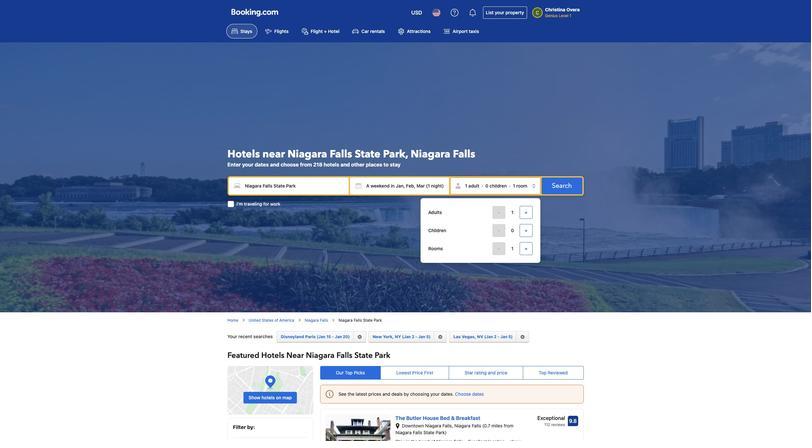 Task type: vqa. For each thing, say whether or not it's contained in the screenshot.
2nd package from the top of the page
no



Task type: describe. For each thing, give the bounding box(es) containing it.
niagara up paris at the bottom
[[305, 319, 319, 323]]

(jan for las vegas, nv
[[485, 335, 493, 340]]

2 · from the left
[[510, 183, 511, 189]]

near
[[263, 147, 285, 162]]

show
[[249, 396, 261, 401]]

dates inside "hotels near niagara falls state park, niagara falls enter your dates and choose from 218 hotels and other places to stay"
[[255, 162, 269, 168]]

christina
[[546, 7, 566, 12]]

from inside downtown niagara falls, niagara falls (0.7 miles from niagara falls state park)
[[504, 424, 514, 429]]

1 vertical spatial park
[[375, 351, 391, 362]]

9.8
[[569, 419, 577, 425]]

overa
[[567, 7, 580, 12]]

stays link
[[226, 24, 258, 39]]

+ button for rooms
[[520, 243, 533, 256]]

Type your destination search field
[[229, 178, 349, 195]]

butler
[[407, 416, 422, 422]]

- button for adults
[[493, 206, 506, 219]]

choosing
[[410, 392, 430, 398]]

stay
[[390, 162, 401, 168]]

your inside "hotels near niagara falls state park, niagara falls enter your dates and choose from 218 hotels and other places to stay"
[[242, 162, 254, 168]]

for
[[264, 201, 269, 207]]

united states of america
[[249, 319, 295, 323]]

car rentals
[[362, 29, 385, 34]]

- inside disneyland paris (jan 15 - jan 20)
[[332, 335, 334, 340]]

usd button
[[408, 5, 426, 20]]

5) for las vegas, nv
[[509, 335, 513, 340]]

mar
[[417, 183, 425, 189]]

latest
[[356, 392, 367, 398]]

usd
[[412, 10, 422, 16]]

breakfast
[[456, 416, 481, 422]]

recent
[[239, 334, 252, 340]]

hotels inside "hotels near niagara falls state park, niagara falls enter your dates and choose from 218 hotels and other places to stay"
[[324, 162, 340, 168]]

&
[[451, 416, 455, 422]]

218
[[313, 162, 323, 168]]

genius
[[546, 13, 558, 18]]

home
[[228, 319, 238, 323]]

(1
[[426, 183, 430, 189]]

filter by:
[[233, 425, 255, 431]]

las vegas,&nbsp;nv
 - remove this item from your recent searches image
[[521, 335, 525, 340]]

jan for new york, ny
[[419, 335, 426, 340]]

work
[[271, 201, 281, 207]]

hotel
[[328, 29, 340, 34]]

(jan for disneyland paris
[[317, 335, 326, 340]]

first
[[424, 371, 434, 376]]

niagara down house
[[425, 424, 442, 429]]

0 vertical spatial park
[[374, 319, 382, 323]]

niagara down disneyland paris (jan 15 - jan 20)
[[306, 351, 335, 362]]

disneyland paris
 - remove this item from your recent searches image
[[358, 335, 362, 340]]

(jan for new york, ny
[[402, 335, 411, 340]]

i'm traveling for work
[[237, 201, 281, 207]]

show hotels on map link
[[228, 367, 313, 415]]

airport
[[453, 29, 468, 34]]

rating
[[475, 371, 487, 376]]

a weekend in jan, feb, mar (1 night)
[[367, 183, 444, 189]]

the butler house bed & breakfast, hotel near niagara falls state park, niagara falls image
[[326, 415, 391, 442]]

miles
[[492, 424, 503, 429]]

choose
[[281, 162, 299, 168]]

park)
[[436, 430, 447, 436]]

niagara falls
[[305, 319, 328, 323]]

the
[[348, 392, 355, 398]]

and left other
[[341, 162, 350, 168]]

list
[[486, 10, 494, 15]]

2 for las vegas, nv
[[494, 335, 497, 340]]

reviews
[[552, 423, 566, 428]]

vegas, nv
[[462, 335, 484, 340]]

2 horizontal spatial your
[[495, 10, 505, 15]]

flight + hotel
[[311, 29, 340, 34]]

dates.
[[441, 392, 454, 398]]

new
[[373, 335, 382, 340]]

states
[[262, 319, 274, 323]]

and inside status
[[383, 392, 391, 398]]

children
[[429, 228, 447, 234]]

featured
[[228, 351, 260, 362]]

- button for rooms
[[493, 243, 506, 256]]

jan for las vegas, nv
[[501, 335, 508, 340]]

las
[[454, 335, 461, 340]]

0 horizontal spatial 0
[[486, 183, 489, 189]]

attractions
[[407, 29, 431, 34]]

niagara up (1
[[411, 147, 451, 162]]

hotels inside button
[[262, 396, 275, 401]]

top reviewed
[[539, 371, 568, 376]]

airport taxis link
[[439, 24, 485, 39]]

home link
[[228, 318, 238, 324]]

1 · from the left
[[482, 183, 483, 189]]

picks
[[354, 371, 365, 376]]

status containing see the latest prices and deals by choosing your dates.
[[320, 386, 584, 404]]

flight
[[311, 29, 323, 34]]

bed
[[440, 416, 450, 422]]

jan,
[[396, 183, 405, 189]]

show hotels on map button
[[244, 393, 297, 404]]

niagara falls state park link
[[339, 319, 382, 323]]

+ for adults
[[525, 210, 528, 215]]

niagara up 218
[[288, 147, 327, 162]]

state inside "hotels near niagara falls state park, niagara falls enter your dates and choose from 218 hotels and other places to stay"
[[355, 147, 381, 162]]

niagara up 20)
[[339, 319, 353, 323]]

america
[[280, 319, 295, 323]]

property
[[506, 10, 524, 15]]

new york, ny (jan 2 - jan 5)
[[373, 335, 431, 340]]

reviewed
[[548, 371, 568, 376]]

exceptional 112 reviews
[[538, 416, 566, 428]]

and left price
[[488, 371, 496, 376]]

featured hotels near niagara falls state park
[[228, 351, 391, 362]]

las vegas, nv (jan 2 - jan 5)
[[454, 335, 513, 340]]

choose
[[455, 392, 471, 398]]



Task type: locate. For each thing, give the bounding box(es) containing it.
enter
[[228, 162, 241, 168]]

1 horizontal spatial your
[[431, 392, 440, 398]]

3 jan from the left
[[501, 335, 508, 340]]

5) left las vegas,&nbsp;nv
 - remove this item from your recent searches icon
[[509, 335, 513, 340]]

jan inside disneyland paris (jan 15 - jan 20)
[[335, 335, 342, 340]]

2
[[412, 335, 415, 340], [494, 335, 497, 340]]

0 vertical spatial your
[[495, 10, 505, 15]]

park,
[[383, 147, 408, 162]]

by
[[404, 392, 409, 398]]

i'm
[[237, 201, 243, 207]]

booking.com online hotel reservations image
[[232, 9, 278, 17]]

the butler house bed & breakfast
[[396, 416, 481, 422]]

2 vertical spatial your
[[431, 392, 440, 398]]

2 (jan from the left
[[402, 335, 411, 340]]

york, ny
[[383, 335, 401, 340]]

room
[[517, 183, 528, 189]]

2 horizontal spatial (jan
[[485, 335, 493, 340]]

+ button for adults
[[520, 206, 533, 219]]

level
[[559, 13, 569, 18]]

choose dates button
[[455, 392, 484, 398]]

1 horizontal spatial 2
[[494, 335, 497, 340]]

feb,
[[406, 183, 416, 189]]

park down new
[[375, 351, 391, 362]]

near
[[287, 351, 304, 362]]

dates inside status
[[473, 392, 484, 398]]

svg image
[[356, 183, 362, 189]]

car rentals link
[[347, 24, 390, 39]]

1 vertical spatial dates
[[473, 392, 484, 398]]

2 for new york, ny
[[412, 335, 415, 340]]

jan left 20)
[[335, 335, 342, 340]]

from right miles
[[504, 424, 514, 429]]

see the latest prices and deals by choosing your dates. choose dates
[[339, 392, 484, 398]]

downtown
[[402, 424, 424, 429]]

(jan right the 'york, ny'
[[402, 335, 411, 340]]

top right our
[[345, 371, 353, 376]]

deals
[[392, 392, 403, 398]]

0 horizontal spatial (jan
[[317, 335, 326, 340]]

0 horizontal spatial jan
[[335, 335, 342, 340]]

1 horizontal spatial hotels
[[262, 351, 285, 362]]

list your property link
[[483, 6, 527, 19]]

search button
[[542, 178, 583, 195]]

and left deals
[[383, 392, 391, 398]]

traveling
[[244, 201, 262, 207]]

2 + button from the top
[[520, 224, 533, 237]]

your left dates.
[[431, 392, 440, 398]]

of
[[275, 319, 278, 323]]

your
[[228, 334, 237, 340]]

scored 9.8 element
[[568, 417, 579, 427]]

5) left new york,&nbsp;ny
 - remove this item from your recent searches image
[[427, 335, 431, 340]]

your recent searches
[[228, 334, 273, 340]]

hotels
[[228, 147, 260, 162], [262, 351, 285, 362]]

other
[[351, 162, 365, 168]]

hotels up enter
[[228, 147, 260, 162]]

1 top from the left
[[345, 371, 353, 376]]

(jan right vegas, nv
[[485, 335, 493, 340]]

jan left new york,&nbsp;ny
 - remove this item from your recent searches image
[[419, 335, 426, 340]]

0 horizontal spatial top
[[345, 371, 353, 376]]

niagara down breakfast on the bottom right of the page
[[455, 424, 471, 429]]

jan left las vegas,&nbsp;nv
 - remove this item from your recent searches icon
[[501, 335, 508, 340]]

filter
[[233, 425, 246, 431]]

(jan inside 'new york, ny (jan 2 - jan 5)'
[[402, 335, 411, 340]]

0 horizontal spatial ·
[[482, 183, 483, 189]]

downtown niagara falls, niagara falls (0.7 miles from niagara falls state park)
[[396, 424, 514, 436]]

1 vertical spatial hotels
[[262, 396, 275, 401]]

falls
[[330, 147, 352, 162], [453, 147, 476, 162], [320, 319, 328, 323], [354, 319, 362, 323], [337, 351, 353, 362], [472, 424, 481, 429], [413, 430, 423, 436]]

taxis
[[469, 29, 479, 34]]

jan for disneyland paris
[[335, 335, 342, 340]]

searches
[[254, 334, 273, 340]]

1 vertical spatial from
[[504, 424, 514, 429]]

1 horizontal spatial jan
[[419, 335, 426, 340]]

None search field
[[228, 177, 584, 263]]

hotels left on
[[262, 396, 275, 401]]

jan inside the las vegas, nv (jan 2 - jan 5)
[[501, 335, 508, 340]]

star
[[465, 371, 474, 376]]

top left the reviewed
[[539, 371, 547, 376]]

1 vertical spatial your
[[242, 162, 254, 168]]

places
[[366, 162, 383, 168]]

from inside "hotels near niagara falls state park, niagara falls enter your dates and choose from 218 hotels and other places to stay"
[[300, 162, 312, 168]]

falls,
[[443, 424, 453, 429]]

0 vertical spatial hotels
[[324, 162, 340, 168]]

1 horizontal spatial dates
[[473, 392, 484, 398]]

hotels
[[324, 162, 340, 168], [262, 396, 275, 401]]

20)
[[343, 335, 350, 340]]

attractions link
[[393, 24, 436, 39]]

from left 218
[[300, 162, 312, 168]]

stays
[[241, 29, 252, 34]]

rentals
[[370, 29, 385, 34]]

status
[[320, 386, 584, 404]]

+
[[324, 29, 327, 34], [525, 210, 528, 215], [525, 228, 528, 234], [525, 246, 528, 252]]

2 vertical spatial + button
[[520, 243, 533, 256]]

(jan inside disneyland paris (jan 15 - jan 20)
[[317, 335, 326, 340]]

0 vertical spatial dates
[[255, 162, 269, 168]]

15
[[327, 335, 331, 340]]

prices
[[369, 392, 382, 398]]

· right children
[[510, 183, 511, 189]]

jan inside 'new york, ny (jan 2 - jan 5)'
[[419, 335, 426, 340]]

+ button for children
[[520, 224, 533, 237]]

car
[[362, 29, 369, 34]]

star rating and price
[[465, 371, 508, 376]]

2 2 from the left
[[494, 335, 497, 340]]

list your property
[[486, 10, 524, 15]]

a
[[367, 183, 370, 189]]

search
[[552, 182, 572, 190]]

our top picks
[[336, 371, 365, 376]]

0 horizontal spatial 2
[[412, 335, 415, 340]]

1 horizontal spatial hotels
[[324, 162, 340, 168]]

· right adult
[[482, 183, 483, 189]]

and down near
[[270, 162, 280, 168]]

+ for rooms
[[525, 246, 528, 252]]

christina overa genius level 1
[[546, 7, 580, 18]]

1 horizontal spatial ·
[[510, 183, 511, 189]]

1
[[570, 13, 572, 18], [466, 183, 468, 189], [513, 183, 515, 189], [512, 210, 514, 215], [512, 246, 514, 252]]

1 vertical spatial - button
[[493, 224, 506, 237]]

0 vertical spatial - button
[[493, 206, 506, 219]]

1 horizontal spatial (jan
[[402, 335, 411, 340]]

united
[[249, 319, 261, 323]]

children
[[490, 183, 507, 189]]

2 right vegas, nv
[[494, 335, 497, 340]]

night)
[[431, 183, 444, 189]]

2 vertical spatial - button
[[493, 243, 506, 256]]

(jan inside the las vegas, nv (jan 2 - jan 5)
[[485, 335, 493, 340]]

hotels right 218
[[324, 162, 340, 168]]

1 jan from the left
[[335, 335, 342, 340]]

+ for children
[[525, 228, 528, 234]]

price
[[497, 371, 508, 376]]

weekend
[[371, 183, 390, 189]]

1 2 from the left
[[412, 335, 415, 340]]

2 inside the las vegas, nv (jan 2 - jan 5)
[[494, 335, 497, 340]]

flights link
[[260, 24, 294, 39]]

0 vertical spatial hotels
[[228, 147, 260, 162]]

none search field containing search
[[228, 177, 584, 263]]

state inside downtown niagara falls, niagara falls (0.7 miles from niagara falls state park)
[[424, 430, 435, 436]]

2 inside 'new york, ny (jan 2 - jan 5)'
[[412, 335, 415, 340]]

2 right the 'york, ny'
[[412, 335, 415, 340]]

2 - button from the top
[[493, 224, 506, 237]]

3 - button from the top
[[493, 243, 506, 256]]

your right the list
[[495, 10, 505, 15]]

1 vertical spatial hotels
[[262, 351, 285, 362]]

1 vertical spatial 0
[[511, 228, 514, 234]]

dates right choose
[[473, 392, 484, 398]]

1 - button from the top
[[493, 206, 506, 219]]

dates down near
[[255, 162, 269, 168]]

lowest price first
[[397, 371, 434, 376]]

0 horizontal spatial your
[[242, 162, 254, 168]]

1 vertical spatial + button
[[520, 224, 533, 237]]

1 inside christina overa genius level 1
[[570, 13, 572, 18]]

hotels inside "hotels near niagara falls state park, niagara falls enter your dates and choose from 218 hotels and other places to stay"
[[228, 147, 260, 162]]

5)
[[427, 335, 431, 340], [509, 335, 513, 340]]

0 vertical spatial 0
[[486, 183, 489, 189]]

0 horizontal spatial hotels
[[228, 147, 260, 162]]

5) inside the las vegas, nv (jan 2 - jan 5)
[[509, 335, 513, 340]]

exceptional
[[538, 416, 566, 422]]

1 5) from the left
[[427, 335, 431, 340]]

1 horizontal spatial from
[[504, 424, 514, 429]]

1 horizontal spatial 0
[[511, 228, 514, 234]]

1 adult · 0 children · 1 room
[[466, 183, 528, 189]]

2 top from the left
[[539, 371, 547, 376]]

lowest
[[397, 371, 411, 376]]

3 (jan from the left
[[485, 335, 493, 340]]

(jan left 15
[[317, 335, 326, 340]]

show hotels on map
[[249, 396, 292, 401]]

- inside the las vegas, nv (jan 2 - jan 5)
[[498, 335, 500, 340]]

- button for children
[[493, 224, 506, 237]]

1 horizontal spatial 5)
[[509, 335, 513, 340]]

0
[[486, 183, 489, 189], [511, 228, 514, 234]]

2 jan from the left
[[419, 335, 426, 340]]

flights
[[274, 29, 289, 34]]

1 + button from the top
[[520, 206, 533, 219]]

house
[[423, 416, 439, 422]]

2 5) from the left
[[509, 335, 513, 340]]

- inside 'new york, ny (jan 2 - jan 5)'
[[416, 335, 418, 340]]

jan
[[335, 335, 342, 340], [419, 335, 426, 340], [501, 335, 508, 340]]

(0.7
[[483, 424, 491, 429]]

state
[[355, 147, 381, 162], [363, 319, 373, 323], [355, 351, 373, 362], [424, 430, 435, 436]]

hotels down searches
[[262, 351, 285, 362]]

niagara
[[288, 147, 327, 162], [411, 147, 451, 162], [305, 319, 319, 323], [339, 319, 353, 323], [306, 351, 335, 362], [425, 424, 442, 429], [455, 424, 471, 429], [396, 430, 412, 436]]

0 horizontal spatial hotels
[[262, 396, 275, 401]]

3 + button from the top
[[520, 243, 533, 256]]

niagara down downtown
[[396, 430, 412, 436]]

adults
[[429, 210, 442, 215]]

0 vertical spatial + button
[[520, 206, 533, 219]]

0 horizontal spatial from
[[300, 162, 312, 168]]

price
[[413, 371, 423, 376]]

5) for new york, ny
[[427, 335, 431, 340]]

5) inside 'new york, ny (jan 2 - jan 5)'
[[427, 335, 431, 340]]

0 horizontal spatial dates
[[255, 162, 269, 168]]

1 horizontal spatial top
[[539, 371, 547, 376]]

your right enter
[[242, 162, 254, 168]]

to
[[384, 162, 389, 168]]

from
[[300, 162, 312, 168], [504, 424, 514, 429]]

0 horizontal spatial 5)
[[427, 335, 431, 340]]

1 (jan from the left
[[317, 335, 326, 340]]

2 horizontal spatial jan
[[501, 335, 508, 340]]

park up new
[[374, 319, 382, 323]]

by:
[[247, 425, 255, 431]]

hotels near niagara falls state park, niagara falls enter your dates and choose from 218 hotels and other places to stay
[[228, 147, 476, 168]]

adult
[[469, 183, 480, 189]]

0 vertical spatial from
[[300, 162, 312, 168]]

new york,&nbsp;ny
 - remove this item from your recent searches image
[[439, 335, 443, 340]]



